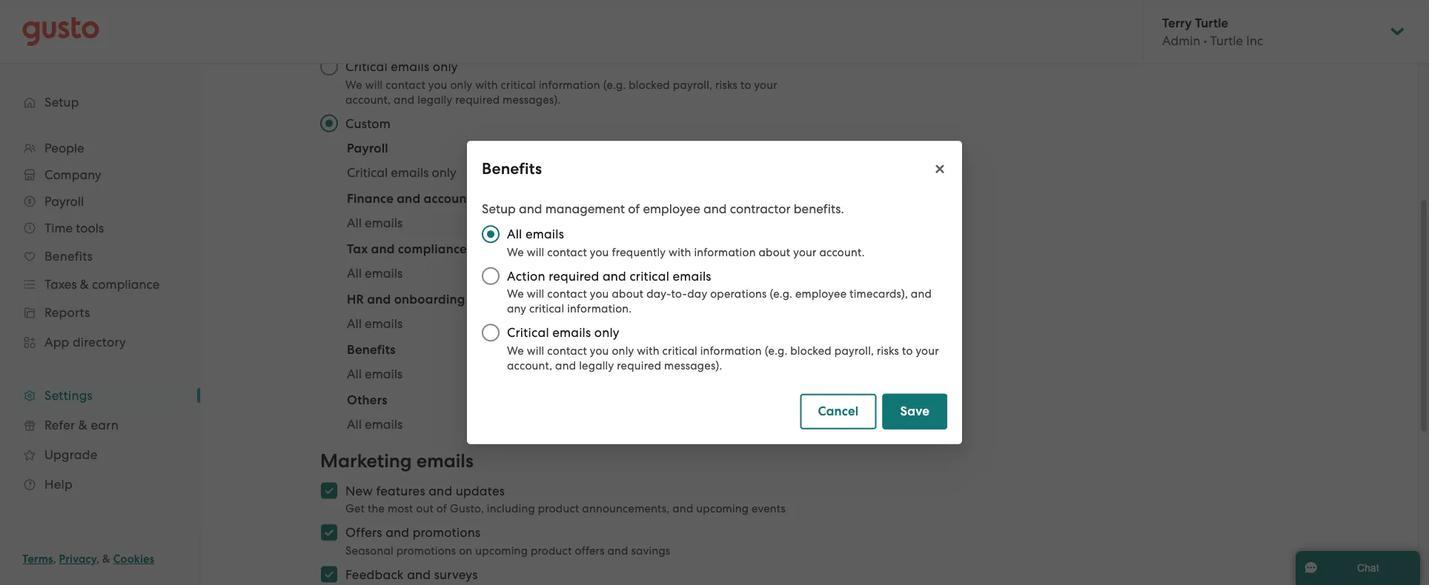 Task type: vqa. For each thing, say whether or not it's contained in the screenshot.
Critical emails only within the the Benefits Dialog
yes



Task type: describe. For each thing, give the bounding box(es) containing it.
to for critical emails only radio to the top
[[740, 79, 751, 92]]

1 horizontal spatial your
[[793, 246, 817, 259]]

offers
[[345, 526, 382, 541]]

any
[[507, 303, 526, 316]]

benefits inside 'benefits' dialog
[[482, 160, 542, 178]]

new
[[345, 484, 373, 499]]

privacy
[[59, 553, 96, 566]]

all emails inside 'benefits' dialog
[[507, 227, 564, 242]]

feedback and surveys
[[345, 568, 478, 583]]

on
[[459, 545, 472, 558]]

home image
[[22, 17, 99, 46]]

your for critical emails only radio in the 'benefits' dialog
[[916, 344, 939, 357]]

1 horizontal spatial about
[[759, 246, 790, 259]]

cancel
[[818, 404, 859, 419]]

features
[[376, 484, 425, 499]]

critical emails only radio inside 'benefits' dialog
[[474, 317, 507, 349]]

(e.g. for critical emails only radio to the top
[[603, 79, 626, 92]]

feedback
[[345, 568, 404, 583]]

employee inside we will contact you about day-to-day operations (e.g. employee timecards), and any critical information.
[[795, 288, 847, 301]]

1 vertical spatial product
[[531, 545, 572, 558]]

chat button
[[1296, 551, 1420, 586]]

savings
[[631, 545, 670, 558]]

custom
[[345, 116, 391, 131]]

get
[[345, 503, 365, 516]]

will inside we will contact you about day-to-day operations (e.g. employee timecards), and any critical information.
[[527, 288, 544, 301]]

terms , privacy , & cookies
[[22, 553, 154, 566]]

terms
[[22, 553, 53, 566]]

the
[[368, 503, 385, 516]]

terms link
[[22, 553, 53, 566]]

Action required and critical emails radio
[[474, 260, 507, 293]]

frequently
[[612, 246, 666, 259]]

you for critical emails only radio in the 'benefits' dialog
[[590, 344, 609, 357]]

0 vertical spatial messages).
[[503, 93, 561, 106]]

2 horizontal spatial required
[[617, 359, 661, 372]]

all for others
[[347, 417, 362, 432]]

contact for all emails "radio"
[[547, 246, 587, 259]]

benefits.
[[794, 202, 844, 217]]

edit button
[[747, 214, 789, 232]]

offers and promotions
[[345, 526, 481, 541]]

0 vertical spatial we will contact you only with critical information (e.g. blocked payroll, risks to your account, and legally required messages).
[[345, 79, 777, 106]]

edit
[[765, 215, 789, 231]]

save button
[[882, 394, 947, 430]]

Feedback and surveys checkbox
[[313, 559, 345, 586]]

information.
[[567, 303, 632, 316]]

timecards),
[[850, 288, 908, 301]]

blocked inside 'benefits' dialog
[[790, 344, 832, 357]]

1 vertical spatial upcoming
[[475, 545, 528, 558]]

1 vertical spatial critical
[[347, 165, 388, 180]]

account, for critical emails only radio in the 'benefits' dialog
[[507, 359, 552, 372]]

save
[[900, 404, 930, 419]]

cookies button
[[113, 551, 154, 569]]

account menu element
[[1143, 0, 1407, 63]]

benefits dialog
[[467, 141, 962, 445]]

all emails for hr and onboarding
[[347, 317, 403, 331]]

messages). inside 'benefits' dialog
[[664, 359, 722, 372]]

day-
[[646, 288, 671, 301]]

2 vertical spatial information
[[700, 344, 762, 357]]

1 vertical spatial information
[[694, 246, 756, 259]]

New features and updates checkbox
[[313, 475, 345, 508]]

about inside we will contact you about day-to-day operations (e.g. employee timecards), and any critical information.
[[612, 288, 644, 301]]

day
[[687, 288, 707, 301]]

all emails for tax and compliance
[[347, 266, 403, 281]]

to-
[[671, 288, 687, 301]]

your for critical emails only radio to the top
[[754, 79, 777, 92]]

(e.g. for critical emails only radio in the 'benefits' dialog
[[765, 344, 788, 357]]

0 horizontal spatial of
[[436, 503, 447, 516]]

including
[[487, 503, 535, 516]]

contact for critical emails only radio to the top
[[386, 79, 425, 92]]

privacy link
[[59, 553, 96, 566]]

most
[[388, 503, 413, 516]]

others
[[347, 393, 387, 408]]

updates
[[456, 484, 505, 499]]

get the most out of gusto, including product announcements, and upcoming events
[[345, 503, 786, 516]]

0 vertical spatial information
[[539, 79, 600, 92]]

contact for critical emails only radio in the 'benefits' dialog
[[547, 344, 587, 357]]

all for hr and onboarding
[[347, 317, 362, 331]]

all emails for benefits
[[347, 367, 403, 382]]

&
[[102, 553, 110, 566]]

to for critical emails only radio in the 'benefits' dialog
[[902, 344, 913, 357]]

2 vertical spatial with
[[637, 344, 660, 357]]

risks for critical emails only radio in the 'benefits' dialog
[[877, 344, 899, 357]]

1 , from the left
[[53, 553, 56, 566]]

seasonal
[[345, 545, 394, 558]]

all emails for others
[[347, 417, 403, 432]]

hr
[[347, 292, 364, 308]]

seasonal promotions on upcoming product offers and savings
[[345, 545, 670, 558]]

0 vertical spatial product
[[538, 503, 579, 516]]

we will contact you only with critical information (e.g. blocked payroll, risks to your account, and legally required messages). inside 'benefits' dialog
[[507, 344, 939, 372]]

contact for action required and critical emails radio
[[547, 288, 587, 301]]

all inside 'benefits' dialog
[[507, 227, 522, 242]]

operations
[[710, 288, 767, 301]]

0 horizontal spatial employee
[[643, 202, 700, 217]]

marketing
[[320, 450, 412, 473]]



Task type: locate. For each thing, give the bounding box(es) containing it.
account, inside 'benefits' dialog
[[507, 359, 552, 372]]

payroll, for critical emails only radio to the top
[[673, 79, 712, 92]]

benefits up the setup
[[482, 160, 542, 178]]

all emails up action
[[507, 227, 564, 242]]

promotions
[[413, 526, 481, 541], [396, 545, 456, 558]]

upcoming
[[696, 503, 749, 516], [475, 545, 528, 558]]

critical emails only down information.
[[507, 326, 620, 340]]

surveys
[[434, 568, 478, 583]]

out
[[416, 503, 434, 516]]

cancel button
[[800, 394, 877, 430]]

of up frequently
[[628, 202, 640, 217]]

with for we will contact you about day-to-day operations (e.g. employee timecards), and any critical information.
[[669, 246, 691, 259]]

we up any
[[507, 288, 524, 301]]

0 horizontal spatial legally
[[417, 93, 452, 106]]

setup and management of employee and contractor benefits.
[[482, 202, 844, 217]]

hr and onboarding
[[347, 292, 465, 308]]

1 vertical spatial promotions
[[396, 545, 456, 558]]

we up 'custom'
[[345, 79, 362, 92]]

announcements,
[[582, 503, 670, 516]]

upcoming left events at the right of page
[[696, 503, 749, 516]]

legally inside 'benefits' dialog
[[579, 359, 614, 372]]

you
[[428, 79, 447, 92], [590, 246, 609, 259], [590, 288, 609, 301], [590, 344, 609, 357]]

0 horizontal spatial risks
[[715, 79, 738, 92]]

contact inside we will contact you about day-to-day operations (e.g. employee timecards), and any critical information.
[[547, 288, 587, 301]]

2 vertical spatial critical emails only
[[507, 326, 620, 340]]

of
[[628, 202, 640, 217], [436, 503, 447, 516]]

we will contact you frequently with information about your account.
[[507, 246, 865, 259]]

0 vertical spatial to
[[740, 79, 751, 92]]

compliance
[[398, 242, 467, 257]]

critical emails only radio down any
[[474, 317, 507, 349]]

0 vertical spatial (e.g.
[[603, 79, 626, 92]]

0 horizontal spatial to
[[740, 79, 751, 92]]

1 horizontal spatial to
[[902, 344, 913, 357]]

critical emails only up finance and accounting on the top left of the page
[[347, 165, 456, 180]]

0 vertical spatial critical
[[345, 60, 388, 74]]

events
[[752, 503, 786, 516]]

we inside we will contact you about day-to-day operations (e.g. employee timecards), and any critical information.
[[507, 288, 524, 301]]

payroll
[[347, 141, 388, 156]]

all emails up the others
[[347, 367, 403, 382]]

0 horizontal spatial required
[[455, 93, 500, 106]]

1 horizontal spatial upcoming
[[696, 503, 749, 516]]

of inside 'benefits' dialog
[[628, 202, 640, 217]]

1 vertical spatial we will contact you only with critical information (e.g. blocked payroll, risks to your account, and legally required messages).
[[507, 344, 939, 372]]

0 vertical spatial payroll,
[[673, 79, 712, 92]]

0 vertical spatial upcoming
[[696, 503, 749, 516]]

tax and compliance
[[347, 242, 467, 257]]

you for all emails "radio"
[[590, 246, 609, 259]]

messages).
[[503, 93, 561, 106], [664, 359, 722, 372]]

0 horizontal spatial account,
[[345, 93, 391, 106]]

critical emails only for critical emails only radio in the 'benefits' dialog
[[507, 326, 620, 340]]

we for action required and critical emails radio
[[507, 288, 524, 301]]

onboarding
[[394, 292, 465, 308]]

product left the offers
[[531, 545, 572, 558]]

action
[[507, 269, 545, 284]]

1 horizontal spatial ,
[[96, 553, 100, 566]]

2 horizontal spatial with
[[669, 246, 691, 259]]

0 vertical spatial required
[[455, 93, 500, 106]]

0 horizontal spatial messages).
[[503, 93, 561, 106]]

1 horizontal spatial messages).
[[664, 359, 722, 372]]

critical for critical emails only radio to the top
[[345, 60, 388, 74]]

0 horizontal spatial about
[[612, 288, 644, 301]]

will
[[365, 79, 383, 92], [527, 246, 544, 259], [527, 288, 544, 301], [527, 344, 544, 357]]

critical emails only for critical emails only radio to the top
[[345, 60, 458, 74]]

1 horizontal spatial account,
[[507, 359, 552, 372]]

finance
[[347, 192, 394, 207]]

2 , from the left
[[96, 553, 100, 566]]

marketing emails
[[320, 450, 474, 473]]

about down action required and critical emails
[[612, 288, 644, 301]]

0 horizontal spatial ,
[[53, 553, 56, 566]]

all up the others
[[347, 367, 362, 382]]

employee down account. at the top right of page
[[795, 288, 847, 301]]

new features and updates
[[345, 484, 505, 499]]

1 vertical spatial employee
[[795, 288, 847, 301]]

2 vertical spatial (e.g.
[[765, 344, 788, 357]]

cookies
[[113, 553, 154, 566]]

critical up 'custom'
[[345, 60, 388, 74]]

account.
[[819, 246, 865, 259]]

accounting
[[424, 192, 491, 207]]

1 horizontal spatial employee
[[795, 288, 847, 301]]

to
[[740, 79, 751, 92], [902, 344, 913, 357]]

1 horizontal spatial benefits
[[482, 160, 542, 178]]

1 horizontal spatial payroll,
[[834, 344, 874, 357]]

all up tax
[[347, 216, 362, 231]]

1 vertical spatial risks
[[877, 344, 899, 357]]

and inside we will contact you about day-to-day operations (e.g. employee timecards), and any critical information.
[[911, 288, 932, 301]]

all emails down tax
[[347, 266, 403, 281]]

contact down information.
[[547, 344, 587, 357]]

all down the others
[[347, 417, 362, 432]]

all
[[347, 216, 362, 231], [507, 227, 522, 242], [347, 266, 362, 281], [347, 317, 362, 331], [347, 367, 362, 382], [347, 417, 362, 432]]

information
[[539, 79, 600, 92], [694, 246, 756, 259], [700, 344, 762, 357]]

of right out
[[436, 503, 447, 516]]

critical emails only
[[345, 60, 458, 74], [347, 165, 456, 180], [507, 326, 620, 340]]

risks
[[715, 79, 738, 92], [877, 344, 899, 357]]

1 horizontal spatial risks
[[877, 344, 899, 357]]

you for action required and critical emails radio
[[590, 288, 609, 301]]

we will contact you about day-to-day operations (e.g. employee timecards), and any critical information.
[[507, 288, 932, 316]]

payroll, inside 'benefits' dialog
[[834, 344, 874, 357]]

0 vertical spatial legally
[[417, 93, 452, 106]]

to inside 'benefits' dialog
[[902, 344, 913, 357]]

1 horizontal spatial critical emails only radio
[[474, 317, 507, 349]]

product right including
[[538, 503, 579, 516]]

account, for critical emails only radio to the top
[[345, 93, 391, 106]]

promotions up on
[[413, 526, 481, 541]]

1 vertical spatial blocked
[[790, 344, 832, 357]]

(e.g. inside we will contact you about day-to-day operations (e.g. employee timecards), and any critical information.
[[770, 288, 792, 301]]

emails
[[391, 60, 429, 74], [391, 165, 429, 180], [365, 216, 403, 231], [525, 227, 564, 242], [365, 266, 403, 281], [673, 269, 711, 284], [365, 317, 403, 331], [552, 326, 591, 340], [365, 367, 403, 382], [365, 417, 403, 432], [416, 450, 474, 473]]

tax
[[347, 242, 368, 257]]

all down the hr
[[347, 317, 362, 331]]

account, up 'custom'
[[345, 93, 391, 106]]

gusto,
[[450, 503, 484, 516]]

2 vertical spatial your
[[916, 344, 939, 357]]

all down the setup
[[507, 227, 522, 242]]

1 vertical spatial critical emails only radio
[[474, 317, 507, 349]]

1 horizontal spatial legally
[[579, 359, 614, 372]]

, left &
[[96, 553, 100, 566]]

1 vertical spatial payroll,
[[834, 344, 874, 357]]

0 vertical spatial critical emails only
[[345, 60, 458, 74]]

0 vertical spatial about
[[759, 246, 790, 259]]

,
[[53, 553, 56, 566], [96, 553, 100, 566]]

0 horizontal spatial your
[[754, 79, 777, 92]]

setup
[[482, 202, 516, 217]]

management
[[545, 202, 625, 217]]

account, down any
[[507, 359, 552, 372]]

risks inside 'benefits' dialog
[[877, 344, 899, 357]]

about
[[759, 246, 790, 259], [612, 288, 644, 301]]

0 vertical spatial your
[[754, 79, 777, 92]]

1 horizontal spatial with
[[637, 344, 660, 357]]

legally
[[417, 93, 452, 106], [579, 359, 614, 372]]

0 horizontal spatial with
[[475, 79, 498, 92]]

offers
[[575, 545, 605, 558]]

0 horizontal spatial upcoming
[[475, 545, 528, 558]]

1 horizontal spatial blocked
[[790, 344, 832, 357]]

Offers and promotions checkbox
[[313, 517, 345, 550]]

0 horizontal spatial payroll,
[[673, 79, 712, 92]]

0 vertical spatial of
[[628, 202, 640, 217]]

0 vertical spatial benefits
[[482, 160, 542, 178]]

critical down any
[[507, 326, 549, 340]]

critical emails only up 'custom'
[[345, 60, 458, 74]]

contact
[[386, 79, 425, 92], [547, 246, 587, 259], [547, 288, 587, 301], [547, 344, 587, 357]]

payroll,
[[673, 79, 712, 92], [834, 344, 874, 357]]

1 vertical spatial of
[[436, 503, 447, 516]]

employee up we will contact you frequently with information about your account.
[[643, 202, 700, 217]]

chat
[[1357, 563, 1379, 574]]

critical inside we will contact you about day-to-day operations (e.g. employee timecards), and any critical information.
[[529, 303, 564, 316]]

0 horizontal spatial benefits
[[347, 343, 396, 358]]

benefits up the others
[[347, 343, 396, 358]]

all for benefits
[[347, 367, 362, 382]]

1 horizontal spatial of
[[628, 202, 640, 217]]

contact up information.
[[547, 288, 587, 301]]

0 vertical spatial critical emails only radio
[[313, 51, 345, 83]]

upcoming right on
[[475, 545, 528, 558]]

Critical emails only radio
[[313, 51, 345, 83], [474, 317, 507, 349]]

0 vertical spatial blocked
[[629, 79, 670, 92]]

contact up 'custom'
[[386, 79, 425, 92]]

2 vertical spatial critical
[[507, 326, 549, 340]]

All emails radio
[[474, 218, 507, 251]]

finance and accounting
[[347, 192, 491, 207]]

we for all emails "radio"
[[507, 246, 524, 259]]

about down edit
[[759, 246, 790, 259]]

1 vertical spatial about
[[612, 288, 644, 301]]

2 vertical spatial required
[[617, 359, 661, 372]]

, left the privacy
[[53, 553, 56, 566]]

0 horizontal spatial blocked
[[629, 79, 670, 92]]

we down any
[[507, 344, 524, 357]]

payroll, for critical emails only radio in the 'benefits' dialog
[[834, 344, 874, 357]]

2 horizontal spatial your
[[916, 344, 939, 357]]

1 vertical spatial your
[[793, 246, 817, 259]]

promotions down offers and promotions
[[396, 545, 456, 558]]

we up action
[[507, 246, 524, 259]]

you for critical emails only radio to the top
[[428, 79, 447, 92]]

required
[[455, 93, 500, 106], [549, 269, 599, 284], [617, 359, 661, 372]]

1 vertical spatial critical emails only
[[347, 165, 456, 180]]

1 vertical spatial with
[[669, 246, 691, 259]]

Custom radio
[[313, 107, 345, 140]]

critical emails only inside 'benefits' dialog
[[507, 326, 620, 340]]

contractor
[[730, 202, 791, 217]]

0 vertical spatial promotions
[[413, 526, 481, 541]]

only
[[433, 60, 458, 74], [450, 79, 472, 92], [432, 165, 456, 180], [594, 326, 620, 340], [612, 344, 634, 357]]

all emails down the hr
[[347, 317, 403, 331]]

critical
[[501, 79, 536, 92], [630, 269, 669, 284], [529, 303, 564, 316], [662, 344, 697, 357]]

0 vertical spatial employee
[[643, 202, 700, 217]]

blocked
[[629, 79, 670, 92], [790, 344, 832, 357]]

and
[[394, 93, 415, 106], [397, 192, 421, 207], [519, 202, 542, 217], [703, 202, 727, 217], [371, 242, 395, 257], [603, 269, 626, 284], [911, 288, 932, 301], [367, 292, 391, 308], [555, 359, 576, 372], [429, 484, 452, 499], [673, 503, 693, 516], [386, 526, 409, 541], [607, 545, 628, 558], [407, 568, 431, 583]]

critical
[[345, 60, 388, 74], [347, 165, 388, 180], [507, 326, 549, 340]]

1 vertical spatial legally
[[579, 359, 614, 372]]

with
[[475, 79, 498, 92], [669, 246, 691, 259], [637, 344, 660, 357]]

0 vertical spatial risks
[[715, 79, 738, 92]]

we for critical emails only radio to the top
[[345, 79, 362, 92]]

1 vertical spatial account,
[[507, 359, 552, 372]]

all emails down finance
[[347, 216, 403, 231]]

critical emails only radio up custom option
[[313, 51, 345, 83]]

contact down management
[[547, 246, 587, 259]]

all for tax and compliance
[[347, 266, 362, 281]]

critical for critical emails only radio in the 'benefits' dialog
[[507, 326, 549, 340]]

1 vertical spatial required
[[549, 269, 599, 284]]

all down tax
[[347, 266, 362, 281]]

we for critical emails only radio in the 'benefits' dialog
[[507, 344, 524, 357]]

critical inside 'benefits' dialog
[[507, 326, 549, 340]]

1 vertical spatial messages).
[[664, 359, 722, 372]]

with for custom
[[475, 79, 498, 92]]

your
[[754, 79, 777, 92], [793, 246, 817, 259], [916, 344, 939, 357]]

0 horizontal spatial critical emails only radio
[[313, 51, 345, 83]]

critical down payroll
[[347, 165, 388, 180]]

1 vertical spatial to
[[902, 344, 913, 357]]

1 horizontal spatial required
[[549, 269, 599, 284]]

account,
[[345, 93, 391, 106], [507, 359, 552, 372]]

benefits
[[482, 160, 542, 178], [347, 343, 396, 358]]

risks for critical emails only radio to the top
[[715, 79, 738, 92]]

product
[[538, 503, 579, 516], [531, 545, 572, 558]]

0 vertical spatial account,
[[345, 93, 391, 106]]

we
[[345, 79, 362, 92], [507, 246, 524, 259], [507, 288, 524, 301], [507, 344, 524, 357]]

1 vertical spatial (e.g.
[[770, 288, 792, 301]]

you inside we will contact you about day-to-day operations (e.g. employee timecards), and any critical information.
[[590, 288, 609, 301]]

0 vertical spatial with
[[475, 79, 498, 92]]

employee
[[643, 202, 700, 217], [795, 288, 847, 301]]

all emails down the others
[[347, 417, 403, 432]]

(e.g.
[[603, 79, 626, 92], [770, 288, 792, 301], [765, 344, 788, 357]]

1 vertical spatial benefits
[[347, 343, 396, 358]]

action required and critical emails
[[507, 269, 711, 284]]



